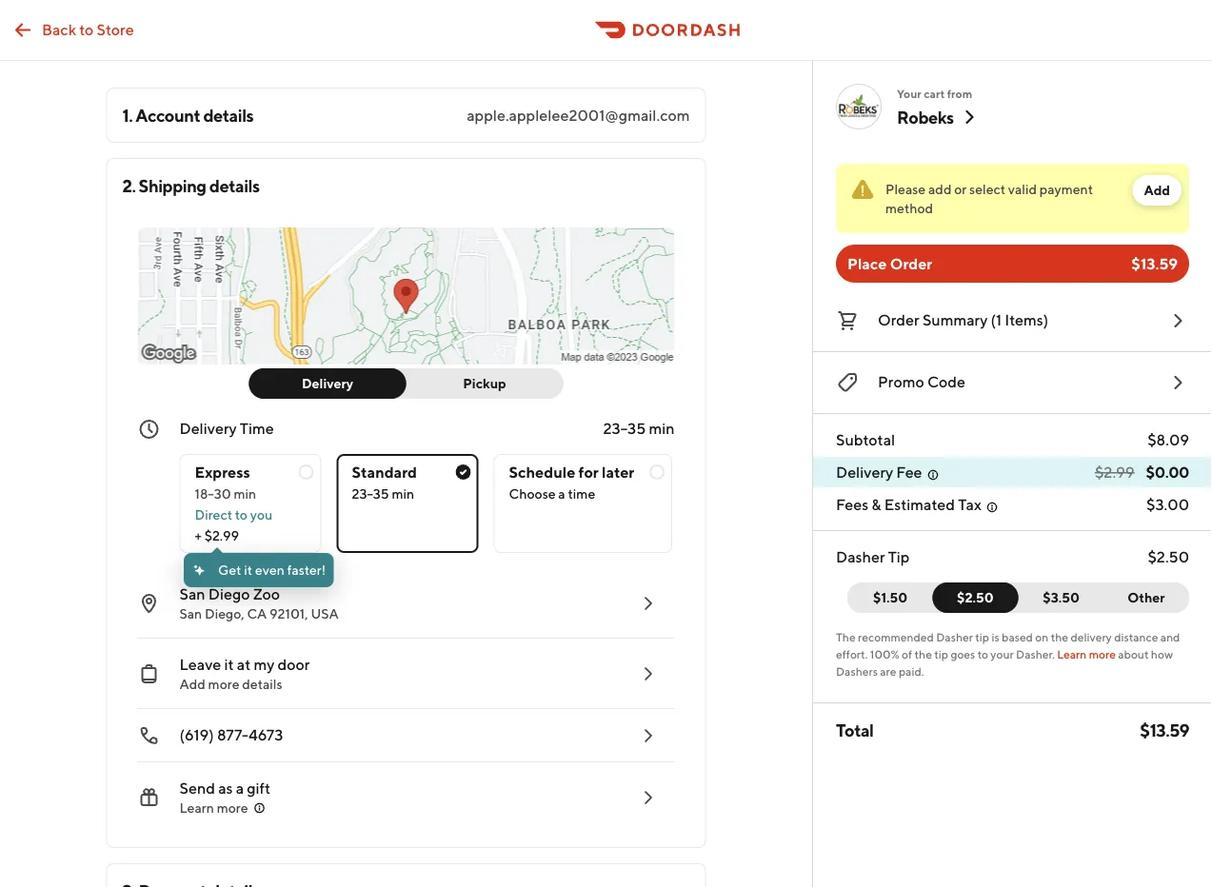 Task type: describe. For each thing, give the bounding box(es) containing it.
valid
[[1008, 181, 1037, 197]]

$2.50 button
[[932, 583, 1018, 613]]

for
[[579, 463, 599, 481]]

18–30 min direct to you + $2.99
[[195, 486, 273, 544]]

(619) 877-4673
[[179, 726, 283, 744]]

0 vertical spatial order
[[890, 255, 932, 273]]

you
[[250, 507, 273, 523]]

back to store button
[[0, 11, 145, 49]]

promo code button
[[836, 368, 1189, 398]]

1 horizontal spatial tip
[[975, 630, 989, 644]]

about how dashers are paid.
[[836, 648, 1173, 678]]

+
[[195, 528, 202, 544]]

distance
[[1114, 630, 1158, 644]]

it for even
[[244, 562, 252, 578]]

promo code
[[878, 373, 966, 391]]

4673
[[248, 726, 283, 744]]

back
[[42, 20, 76, 38]]

1 san from the top
[[179, 585, 205, 603]]

0 vertical spatial $2.50
[[1148, 548, 1189, 566]]

learn more button
[[179, 799, 267, 818]]

goes
[[951, 648, 975, 661]]

robeks
[[897, 107, 954, 127]]

$3.50
[[1043, 590, 1080, 606]]

0 vertical spatial learn
[[1057, 648, 1087, 661]]

0 horizontal spatial a
[[236, 779, 244, 797]]

later
[[602, 463, 634, 481]]

are
[[880, 665, 896, 678]]

on
[[1035, 630, 1049, 644]]

0 vertical spatial more
[[1089, 648, 1116, 661]]

1 horizontal spatial the
[[1051, 630, 1068, 644]]

$1.50
[[873, 590, 908, 606]]

2. shipping details
[[122, 175, 260, 196]]

your cart from
[[897, 87, 972, 100]]

min inside 18–30 min direct to you + $2.99
[[234, 486, 256, 502]]

send as a gift
[[179, 779, 271, 797]]

status containing please add or select valid payment method
[[836, 164, 1189, 233]]

23–35 inside option group
[[352, 486, 389, 502]]

92101,
[[270, 606, 308, 622]]

$2.99 inside 18–30 min direct to you + $2.99
[[204, 528, 239, 544]]

apple.applelee2001@gmail.com
[[467, 106, 690, 124]]

is
[[992, 630, 1000, 644]]

1 horizontal spatial $2.99
[[1095, 463, 1135, 481]]

san diego zoo san diego,  ca 92101,  usa
[[179, 585, 339, 622]]

delivery inside option
[[302, 376, 353, 391]]

payment
[[1040, 181, 1093, 197]]

to inside 18–30 min direct to you + $2.99
[[235, 507, 248, 523]]

more inside leave it at my door add more details
[[208, 677, 239, 692]]

0 vertical spatial a
[[558, 486, 565, 502]]

details inside leave it at my door add more details
[[242, 677, 282, 692]]

recommended
[[858, 630, 934, 644]]

pickup
[[463, 376, 506, 391]]

to inside 'the recommended dasher tip is based on the delivery distance and effort. 100% of the tip goes to your dasher.'
[[978, 648, 988, 661]]

get it even faster! tooltip
[[184, 548, 334, 588]]

(1
[[991, 311, 1002, 329]]

express
[[195, 463, 250, 481]]

at
[[237, 656, 251, 674]]

faster!
[[287, 562, 326, 578]]

2 vertical spatial delivery
[[836, 463, 893, 481]]

dasher tip
[[836, 548, 910, 566]]

order summary (1 items)
[[878, 311, 1049, 329]]

or
[[954, 181, 967, 197]]

send
[[179, 779, 215, 797]]

place order
[[847, 255, 932, 273]]

get
[[218, 562, 241, 578]]

effort.
[[836, 648, 868, 661]]

0 vertical spatial 23–35
[[603, 419, 646, 438]]

(619)
[[179, 726, 214, 744]]

diego,
[[205, 606, 244, 622]]

schedule
[[509, 463, 575, 481]]

ca
[[247, 606, 267, 622]]

100%
[[870, 648, 900, 661]]

to inside button
[[79, 20, 94, 38]]

(619) 877-4673 button
[[122, 709, 675, 763]]

about
[[1118, 648, 1149, 661]]

$1.50 button
[[847, 583, 945, 613]]

store
[[97, 20, 134, 38]]

1 vertical spatial $13.59
[[1140, 720, 1189, 740]]

code
[[927, 373, 966, 391]]

Pickup radio
[[395, 369, 563, 399]]

zoo
[[253, 585, 280, 603]]

choose a time
[[509, 486, 595, 502]]

the recommended dasher tip is based on the delivery distance and effort. 100% of the tip goes to your dasher.
[[836, 630, 1180, 661]]

method
[[886, 200, 933, 216]]

based
[[1002, 630, 1033, 644]]

door
[[278, 656, 310, 674]]

and
[[1161, 630, 1180, 644]]

please add or select valid payment method
[[886, 181, 1093, 216]]

your
[[991, 648, 1014, 661]]

paid.
[[899, 665, 924, 678]]

how
[[1151, 648, 1173, 661]]

fee
[[896, 463, 922, 481]]



Task type: vqa. For each thing, say whether or not it's contained in the screenshot.
'Pudding'
no



Task type: locate. For each thing, give the bounding box(es) containing it.
&
[[872, 496, 881, 514]]

$2.50
[[1148, 548, 1189, 566], [957, 590, 994, 606]]

1 horizontal spatial a
[[558, 486, 565, 502]]

usa
[[311, 606, 339, 622]]

0 vertical spatial to
[[79, 20, 94, 38]]

time
[[568, 486, 595, 502]]

order
[[890, 255, 932, 273], [878, 311, 920, 329]]

more inside button
[[217, 800, 248, 816]]

it inside leave it at my door add more details
[[224, 656, 234, 674]]

0 vertical spatial 23–35 min
[[603, 419, 675, 438]]

877-
[[217, 726, 248, 744]]

san left "diego," at the bottom left of the page
[[179, 606, 202, 622]]

learn down delivery
[[1057, 648, 1087, 661]]

delivery
[[302, 376, 353, 391], [179, 419, 237, 438], [836, 463, 893, 481]]

1 vertical spatial a
[[236, 779, 244, 797]]

0 horizontal spatial $2.50
[[957, 590, 994, 606]]

tax
[[958, 496, 982, 514]]

1 horizontal spatial delivery
[[302, 376, 353, 391]]

the right of
[[915, 648, 932, 661]]

1 vertical spatial details
[[209, 175, 260, 196]]

1 vertical spatial add
[[179, 677, 205, 692]]

tip
[[888, 548, 910, 566]]

1 horizontal spatial to
[[235, 507, 248, 523]]

23–35 down 'standard'
[[352, 486, 389, 502]]

$2.99 down direct
[[204, 528, 239, 544]]

the
[[836, 630, 856, 644]]

it
[[244, 562, 252, 578], [224, 656, 234, 674]]

1. account details
[[122, 105, 254, 125]]

dasher inside 'the recommended dasher tip is based on the delivery distance and effort. 100% of the tip goes to your dasher.'
[[936, 630, 973, 644]]

add
[[1144, 182, 1170, 198], [179, 677, 205, 692]]

even
[[255, 562, 285, 578]]

dasher
[[836, 548, 885, 566], [936, 630, 973, 644]]

tip amount option group
[[847, 583, 1189, 613]]

diego
[[208, 585, 250, 603]]

total
[[836, 720, 874, 740]]

0 horizontal spatial tip
[[934, 648, 948, 661]]

leave
[[179, 656, 221, 674]]

2 horizontal spatial delivery
[[836, 463, 893, 481]]

fees
[[836, 496, 869, 514]]

0 vertical spatial add
[[1144, 182, 1170, 198]]

add inside button
[[1144, 182, 1170, 198]]

option group
[[179, 439, 675, 553]]

to
[[79, 20, 94, 38], [235, 507, 248, 523], [978, 648, 988, 661]]

1 vertical spatial learn more
[[179, 800, 248, 816]]

order inside button
[[878, 311, 920, 329]]

0 horizontal spatial it
[[224, 656, 234, 674]]

$3.00
[[1147, 496, 1189, 514]]

other
[[1128, 590, 1165, 606]]

it left at
[[224, 656, 234, 674]]

dasher left tip at the right bottom
[[836, 548, 885, 566]]

add button
[[1133, 175, 1182, 206]]

learn more link
[[1057, 648, 1116, 661]]

23–35 min inside option group
[[352, 486, 414, 502]]

learn more
[[1057, 648, 1116, 661], [179, 800, 248, 816]]

a right as
[[236, 779, 244, 797]]

0 vertical spatial the
[[1051, 630, 1068, 644]]

None radio
[[179, 454, 321, 553], [337, 454, 478, 553], [494, 454, 672, 553], [179, 454, 321, 553], [337, 454, 478, 553], [494, 454, 672, 553]]

it right the get
[[244, 562, 252, 578]]

0 horizontal spatial 23–35 min
[[352, 486, 414, 502]]

learn more down the send as a gift
[[179, 800, 248, 816]]

0 horizontal spatial to
[[79, 20, 94, 38]]

23–35
[[603, 419, 646, 438], [352, 486, 389, 502]]

23–35 min
[[603, 419, 675, 438], [352, 486, 414, 502]]

1 vertical spatial san
[[179, 606, 202, 622]]

to right "back" at the top of the page
[[79, 20, 94, 38]]

2 vertical spatial details
[[242, 677, 282, 692]]

to left your
[[978, 648, 988, 661]]

estimated
[[884, 496, 955, 514]]

0 vertical spatial $2.99
[[1095, 463, 1135, 481]]

delivery or pickup selector option group
[[249, 369, 563, 399]]

add down leave at left
[[179, 677, 205, 692]]

more down as
[[217, 800, 248, 816]]

0 horizontal spatial dasher
[[836, 548, 885, 566]]

1 vertical spatial learn
[[179, 800, 214, 816]]

to left you
[[235, 507, 248, 523]]

add inside leave it at my door add more details
[[179, 677, 205, 692]]

Other button
[[1103, 583, 1189, 613]]

18–30
[[195, 486, 231, 502]]

min
[[649, 419, 675, 438], [234, 486, 256, 502], [392, 486, 414, 502]]

0 horizontal spatial $2.99
[[204, 528, 239, 544]]

from
[[947, 87, 972, 100]]

1 horizontal spatial 23–35 min
[[603, 419, 675, 438]]

fees & estimated
[[836, 496, 955, 514]]

dasher up the goes
[[936, 630, 973, 644]]

delivery time
[[179, 419, 274, 438]]

1 vertical spatial dasher
[[936, 630, 973, 644]]

2 san from the top
[[179, 606, 202, 622]]

order right place
[[890, 255, 932, 273]]

1 horizontal spatial dasher
[[936, 630, 973, 644]]

subtotal
[[836, 431, 895, 449]]

a
[[558, 486, 565, 502], [236, 779, 244, 797]]

1 vertical spatial to
[[235, 507, 248, 523]]

1 vertical spatial $2.50
[[957, 590, 994, 606]]

learn inside button
[[179, 800, 214, 816]]

of
[[902, 648, 912, 661]]

$3.50 button
[[1007, 583, 1104, 613]]

it for at
[[224, 656, 234, 674]]

$13.59 down add button
[[1132, 255, 1178, 273]]

$13.59
[[1132, 255, 1178, 273], [1140, 720, 1189, 740]]

schedule for later
[[509, 463, 634, 481]]

1 horizontal spatial it
[[244, 562, 252, 578]]

choose
[[509, 486, 556, 502]]

2 vertical spatial more
[[217, 800, 248, 816]]

learn
[[1057, 648, 1087, 661], [179, 800, 214, 816]]

1 vertical spatial tip
[[934, 648, 948, 661]]

gift
[[247, 779, 271, 797]]

order summary (1 items) button
[[836, 306, 1189, 336]]

the
[[1051, 630, 1068, 644], [915, 648, 932, 661]]

0 vertical spatial san
[[179, 585, 205, 603]]

add
[[928, 181, 952, 197]]

more down at
[[208, 677, 239, 692]]

dashers
[[836, 665, 878, 678]]

0 horizontal spatial min
[[234, 486, 256, 502]]

learn more inside button
[[179, 800, 248, 816]]

leave it at my door add more details
[[179, 656, 310, 692]]

please
[[886, 181, 926, 197]]

0 vertical spatial delivery
[[302, 376, 353, 391]]

back to store
[[42, 20, 134, 38]]

23–35 min up later
[[603, 419, 675, 438]]

cart
[[924, 87, 945, 100]]

$8.09
[[1148, 431, 1189, 449]]

1 horizontal spatial $2.50
[[1148, 548, 1189, 566]]

1 horizontal spatial min
[[392, 486, 414, 502]]

1 horizontal spatial 23–35
[[603, 419, 646, 438]]

it inside tooltip
[[244, 562, 252, 578]]

learn more down delivery
[[1057, 648, 1116, 661]]

1 horizontal spatial learn more
[[1057, 648, 1116, 661]]

$2.50 inside button
[[957, 590, 994, 606]]

0 horizontal spatial 23–35
[[352, 486, 389, 502]]

a left time
[[558, 486, 565, 502]]

1 vertical spatial delivery
[[179, 419, 237, 438]]

details for 2. shipping details
[[209, 175, 260, 196]]

status
[[836, 164, 1189, 233]]

1 horizontal spatial add
[[1144, 182, 1170, 198]]

your
[[897, 87, 922, 100]]

option group containing express
[[179, 439, 675, 553]]

$13.59 down how
[[1140, 720, 1189, 740]]

2 vertical spatial to
[[978, 648, 988, 661]]

delivery
[[1071, 630, 1112, 644]]

details for 1. account details
[[203, 105, 254, 125]]

1 vertical spatial the
[[915, 648, 932, 661]]

1 vertical spatial 23–35 min
[[352, 486, 414, 502]]

0 vertical spatial details
[[203, 105, 254, 125]]

direct
[[195, 507, 232, 523]]

place
[[847, 255, 887, 273]]

1 vertical spatial more
[[208, 677, 239, 692]]

san left the diego
[[179, 585, 205, 603]]

add right payment
[[1144, 182, 1170, 198]]

the right on
[[1051, 630, 1068, 644]]

$2.50 up the is
[[957, 590, 994, 606]]

$2.50 up other
[[1148, 548, 1189, 566]]

standard
[[352, 463, 417, 481]]

tip left the is
[[975, 630, 989, 644]]

0 vertical spatial it
[[244, 562, 252, 578]]

select
[[969, 181, 1006, 197]]

23–35 up later
[[603, 419, 646, 438]]

1 vertical spatial $2.99
[[204, 528, 239, 544]]

1 vertical spatial order
[[878, 311, 920, 329]]

$2.99 left '$0.00'
[[1095, 463, 1135, 481]]

0 horizontal spatial delivery
[[179, 419, 237, 438]]

details right 2. shipping
[[209, 175, 260, 196]]

more down delivery
[[1089, 648, 1116, 661]]

summary
[[923, 311, 988, 329]]

time
[[240, 419, 274, 438]]

dasher.
[[1016, 648, 1055, 661]]

order left summary
[[878, 311, 920, 329]]

0 horizontal spatial add
[[179, 677, 205, 692]]

0 horizontal spatial the
[[915, 648, 932, 661]]

0 vertical spatial $13.59
[[1132, 255, 1178, 273]]

san
[[179, 585, 205, 603], [179, 606, 202, 622]]

tip left the goes
[[934, 648, 948, 661]]

learn down send
[[179, 800, 214, 816]]

2 horizontal spatial min
[[649, 419, 675, 438]]

Delivery radio
[[249, 369, 406, 399]]

2 horizontal spatial to
[[978, 648, 988, 661]]

2. shipping
[[122, 175, 206, 196]]

0 horizontal spatial learn more
[[179, 800, 248, 816]]

0 vertical spatial learn more
[[1057, 648, 1116, 661]]

0 vertical spatial dasher
[[836, 548, 885, 566]]

1 horizontal spatial learn
[[1057, 648, 1087, 661]]

23–35 min down 'standard'
[[352, 486, 414, 502]]

details down my
[[242, 677, 282, 692]]

1 vertical spatial 23–35
[[352, 486, 389, 502]]

details right 1. account
[[203, 105, 254, 125]]

robeks button
[[897, 106, 981, 129]]

0 horizontal spatial learn
[[179, 800, 214, 816]]

1 vertical spatial it
[[224, 656, 234, 674]]

0 vertical spatial tip
[[975, 630, 989, 644]]



